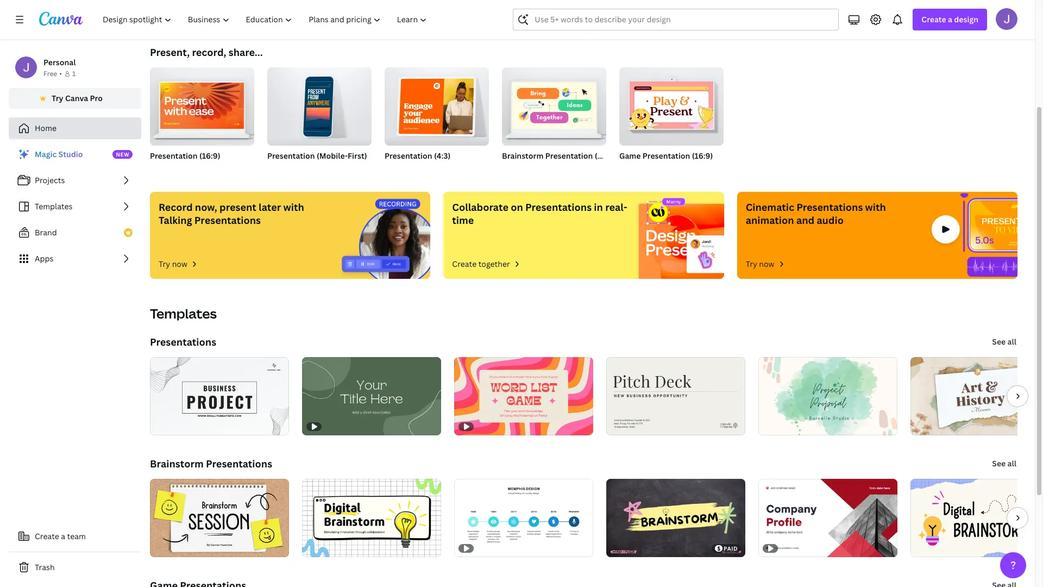 Task type: locate. For each thing, give the bounding box(es) containing it.
1 vertical spatial all
[[1008, 458, 1017, 469]]

2 horizontal spatial (16:9)
[[693, 151, 714, 161]]

4 presentation from the left
[[546, 151, 593, 161]]

try down talking
[[159, 259, 170, 269]]

now,
[[195, 201, 217, 214]]

paid
[[724, 545, 739, 552]]

0 horizontal spatial brainstorm
[[150, 457, 204, 470]]

templates up the presentations link
[[150, 304, 217, 322]]

1 vertical spatial see all
[[993, 458, 1017, 469]]

2 × from the left
[[637, 165, 640, 174]]

try now for record now, present later with talking presentations
[[159, 259, 188, 269]]

presentation inside presentation (4:3) group
[[385, 151, 433, 161]]

try now down talking
[[159, 259, 188, 269]]

brainstorm presentations link
[[150, 457, 272, 470]]

1 × from the left
[[167, 165, 170, 174]]

4 group from the left
[[502, 63, 607, 146]]

see for brainstorm presentations
[[993, 458, 1006, 469]]

now for record now, present later with talking presentations
[[172, 259, 188, 269]]

a left team
[[61, 531, 65, 542]]

create left team
[[35, 531, 59, 542]]

with
[[284, 201, 304, 214], [866, 201, 887, 214]]

0 horizontal spatial 1920
[[150, 165, 166, 174]]

try for cinematic presentations with animation and audio
[[746, 259, 758, 269]]

2 presentation from the left
[[267, 151, 315, 161]]

see all
[[993, 337, 1017, 347], [993, 458, 1017, 469]]

3 presentation from the left
[[385, 151, 433, 161]]

list
[[9, 144, 141, 270]]

see all link for brainstorm presentations
[[992, 453, 1018, 475]]

see all for brainstorm presentations
[[993, 458, 1017, 469]]

2 see from the top
[[993, 458, 1006, 469]]

create inside button
[[35, 531, 59, 542]]

0 vertical spatial see
[[993, 337, 1006, 347]]

2 (16:9) from the left
[[595, 151, 616, 161]]

1 group from the left
[[150, 63, 254, 146]]

2 horizontal spatial try
[[746, 259, 758, 269]]

1 horizontal spatial create
[[453, 259, 477, 269]]

0 horizontal spatial a
[[61, 531, 65, 542]]

×
[[167, 165, 170, 174], [637, 165, 640, 174]]

print
[[683, 10, 699, 20]]

presentations
[[501, 10, 545, 20], [526, 201, 592, 214], [797, 201, 864, 214], [195, 214, 261, 227], [150, 335, 216, 349], [206, 457, 272, 470]]

group
[[150, 63, 254, 146], [267, 63, 372, 146], [385, 63, 489, 146], [502, 63, 607, 146], [620, 63, 724, 146]]

1 see all link from the top
[[992, 331, 1018, 353]]

record,
[[192, 46, 226, 59]]

1 vertical spatial see all link
[[992, 453, 1018, 475]]

real-
[[606, 201, 628, 214]]

× up record
[[167, 165, 170, 174]]

create for create a design
[[922, 14, 947, 24]]

2 vertical spatial create
[[35, 531, 59, 542]]

you
[[341, 10, 353, 20]]

docs
[[394, 10, 409, 20]]

3 group from the left
[[385, 63, 489, 146]]

presentation for presentation (mobile-first)
[[267, 151, 315, 161]]

presentations inside cinematic presentations with animation and audio
[[797, 201, 864, 214]]

1 (16:9) from the left
[[199, 151, 221, 161]]

1080
[[172, 165, 188, 174], [642, 165, 658, 174]]

1 see all from the top
[[993, 337, 1017, 347]]

1 vertical spatial create
[[453, 259, 477, 269]]

1 1920 from the left
[[150, 165, 166, 174]]

a inside dropdown button
[[949, 14, 953, 24]]

try now
[[159, 259, 188, 269], [746, 259, 775, 269]]

group for presentation (mobile-first)
[[267, 63, 372, 146]]

(16:9) for brainstorm presentation (16:9)
[[595, 151, 616, 161]]

brainstorm
[[502, 151, 544, 161], [150, 457, 204, 470]]

0 vertical spatial a
[[949, 14, 953, 24]]

jacob simon image
[[997, 8, 1018, 30]]

0 horizontal spatial create
[[35, 531, 59, 542]]

1 horizontal spatial brainstorm
[[502, 151, 544, 161]]

try now down animation
[[746, 259, 775, 269]]

create left design
[[922, 14, 947, 24]]

1 1080 from the left
[[172, 165, 188, 174]]

try for record now, present later with talking presentations
[[159, 259, 170, 269]]

2 1920 from the left
[[620, 165, 635, 174]]

create a team
[[35, 531, 86, 542]]

× inside presentation (16:9) 1920 × 1080 px
[[167, 165, 170, 174]]

1 with from the left
[[284, 201, 304, 214]]

2 px from the left
[[660, 165, 667, 174]]

0 horizontal spatial with
[[284, 201, 304, 214]]

now
[[172, 259, 188, 269], [760, 259, 775, 269]]

1 horizontal spatial (16:9)
[[595, 151, 616, 161]]

see all link
[[992, 331, 1018, 353], [992, 453, 1018, 475]]

1080 inside game presentation (16:9) 1920 × 1080 px
[[642, 165, 658, 174]]

1 horizontal spatial px
[[660, 165, 667, 174]]

2 1080 from the left
[[642, 165, 658, 174]]

presentation (4:3) group
[[385, 63, 489, 175]]

0 vertical spatial templates
[[35, 201, 73, 211]]

2 all from the top
[[1008, 458, 1017, 469]]

5 presentation from the left
[[643, 151, 691, 161]]

1920 up record
[[150, 165, 166, 174]]

now down animation
[[760, 259, 775, 269]]

0 horizontal spatial px
[[190, 165, 197, 174]]

1 horizontal spatial 1080
[[642, 165, 658, 174]]

2 with from the left
[[866, 201, 887, 214]]

social media button
[[564, 0, 604, 28]]

•
[[59, 69, 62, 78]]

now down talking
[[172, 259, 188, 269]]

presentation inside presentation (16:9) 1920 × 1080 px
[[150, 151, 198, 161]]

trash
[[35, 562, 55, 573]]

(16:9)
[[199, 151, 221, 161], [595, 151, 616, 161], [693, 151, 714, 161]]

for
[[329, 10, 339, 20]]

1920 down game
[[620, 165, 635, 174]]

1 horizontal spatial try
[[159, 259, 170, 269]]

None search field
[[513, 9, 840, 30]]

create
[[922, 14, 947, 24], [453, 259, 477, 269], [35, 531, 59, 542]]

1920
[[150, 165, 166, 174], [620, 165, 635, 174]]

presentation
[[150, 151, 198, 161], [267, 151, 315, 161], [385, 151, 433, 161], [546, 151, 593, 161], [643, 151, 691, 161]]

1 presentation from the left
[[150, 151, 198, 161]]

2 see all from the top
[[993, 458, 1017, 469]]

group for presentation (16:9)
[[150, 63, 254, 146]]

all
[[1008, 337, 1017, 347], [1008, 458, 1017, 469]]

1 horizontal spatial templates
[[150, 304, 217, 322]]

1 horizontal spatial a
[[949, 14, 953, 24]]

websites button
[[752, 0, 781, 28]]

with inside record now, present later with talking presentations
[[284, 201, 304, 214]]

0 horizontal spatial ×
[[167, 165, 170, 174]]

2 see all link from the top
[[992, 453, 1018, 475]]

1
[[72, 69, 76, 78]]

0 vertical spatial brainstorm
[[502, 151, 544, 161]]

studio
[[59, 149, 83, 159]]

0 horizontal spatial (16:9)
[[199, 151, 221, 161]]

1 horizontal spatial now
[[760, 259, 775, 269]]

1 now from the left
[[172, 259, 188, 269]]

game presentation (16:9) 1920 × 1080 px
[[620, 151, 714, 174]]

with inside cinematic presentations with animation and audio
[[866, 201, 887, 214]]

1 horizontal spatial ×
[[637, 165, 640, 174]]

0 vertical spatial create
[[922, 14, 947, 24]]

1 all from the top
[[1008, 337, 1017, 347]]

1 try now from the left
[[159, 259, 188, 269]]

0 horizontal spatial now
[[172, 259, 188, 269]]

share...
[[229, 46, 263, 59]]

1920 inside game presentation (16:9) 1920 × 1080 px
[[620, 165, 635, 174]]

× down game
[[637, 165, 640, 174]]

group inside brainstorm presentation (16:9) group
[[502, 63, 607, 146]]

1 px from the left
[[190, 165, 197, 174]]

2 horizontal spatial create
[[922, 14, 947, 24]]

try canva pro
[[52, 93, 103, 103]]

0 horizontal spatial try now
[[159, 259, 188, 269]]

0 horizontal spatial 1080
[[172, 165, 188, 174]]

create a design button
[[914, 9, 988, 30]]

home
[[35, 123, 57, 133]]

game presentation (16:9) group
[[620, 63, 724, 175]]

1 horizontal spatial 1920
[[620, 165, 635, 174]]

with right later
[[284, 201, 304, 214]]

try canva pro button
[[9, 88, 141, 109]]

1 horizontal spatial with
[[866, 201, 887, 214]]

cinematic
[[746, 201, 795, 214]]

try left "canva"
[[52, 93, 63, 103]]

0 horizontal spatial try
[[52, 93, 63, 103]]

see
[[993, 337, 1006, 347], [993, 458, 1006, 469]]

px
[[190, 165, 197, 174], [660, 165, 667, 174]]

group for game presentation (16:9)
[[620, 63, 724, 146]]

0 vertical spatial see all link
[[992, 331, 1018, 353]]

(4:3)
[[434, 151, 451, 161]]

px inside game presentation (16:9) 1920 × 1080 px
[[660, 165, 667, 174]]

2 try now from the left
[[746, 259, 775, 269]]

0 vertical spatial all
[[1008, 337, 1017, 347]]

0 vertical spatial see all
[[993, 337, 1017, 347]]

design
[[955, 14, 979, 24]]

canva
[[65, 93, 88, 103]]

px inside presentation (16:9) 1920 × 1080 px
[[190, 165, 197, 174]]

presentation (16:9) group
[[150, 63, 254, 175]]

list containing magic studio
[[9, 144, 141, 270]]

with right "audio"
[[866, 201, 887, 214]]

cinematic presentations with animation and audio
[[746, 201, 887, 227]]

create a design
[[922, 14, 979, 24]]

1 see from the top
[[993, 337, 1006, 347]]

a inside button
[[61, 531, 65, 542]]

3 (16:9) from the left
[[693, 151, 714, 161]]

create inside dropdown button
[[922, 14, 947, 24]]

1 horizontal spatial try now
[[746, 259, 775, 269]]

more button
[[815, 0, 841, 28]]

create left together
[[453, 259, 477, 269]]

templates
[[35, 201, 73, 211], [150, 304, 217, 322]]

create a team button
[[9, 526, 141, 548]]

(16:9) inside game presentation (16:9) 1920 × 1080 px
[[693, 151, 714, 161]]

magic studio
[[35, 149, 83, 159]]

presentation inside 'presentation (mobile-first)' group
[[267, 151, 315, 161]]

brand link
[[9, 222, 141, 244]]

personal
[[43, 57, 76, 67]]

a left design
[[949, 14, 953, 24]]

5 group from the left
[[620, 63, 724, 146]]

try
[[52, 93, 63, 103], [159, 259, 170, 269], [746, 259, 758, 269]]

brainstorm inside group
[[502, 151, 544, 161]]

free •
[[43, 69, 62, 78]]

1 vertical spatial brainstorm
[[150, 457, 204, 470]]

2 group from the left
[[267, 63, 372, 146]]

2 now from the left
[[760, 259, 775, 269]]

templates down 'projects'
[[35, 201, 73, 211]]

try down animation
[[746, 259, 758, 269]]

1 vertical spatial a
[[61, 531, 65, 542]]

game
[[620, 151, 641, 161]]

present,
[[150, 46, 190, 59]]

1 vertical spatial see
[[993, 458, 1006, 469]]



Task type: vqa. For each thing, say whether or not it's contained in the screenshot.
GREY MINIMALIST BUSINESS PROJECT PRESENTATION 'Group'
no



Task type: describe. For each thing, give the bounding box(es) containing it.
videos button
[[632, 0, 658, 28]]

media
[[585, 10, 604, 20]]

talking
[[159, 214, 192, 227]]

brainstorm for brainstorm presentation (16:9)
[[502, 151, 544, 161]]

presentation (16:9) 1920 × 1080 px
[[150, 151, 221, 174]]

create together
[[453, 259, 510, 269]]

see all link for presentations
[[992, 331, 1018, 353]]

top level navigation element
[[96, 9, 437, 30]]

templates link
[[9, 196, 141, 217]]

see all for presentations
[[993, 337, 1017, 347]]

audio
[[817, 214, 844, 227]]

apps link
[[9, 248, 141, 270]]

first)
[[348, 151, 367, 161]]

group for brainstorm presentation (16:9)
[[502, 63, 607, 146]]

try now for cinematic presentations with animation and audio
[[746, 259, 775, 269]]

products
[[700, 10, 729, 20]]

present
[[220, 201, 257, 214]]

presentations button
[[501, 0, 545, 28]]

projects link
[[9, 170, 141, 191]]

now for cinematic presentations with animation and audio
[[760, 259, 775, 269]]

try inside button
[[52, 93, 63, 103]]

home link
[[9, 117, 141, 139]]

websites
[[752, 10, 781, 20]]

for you button
[[328, 0, 354, 28]]

all for presentations
[[1008, 337, 1017, 347]]

print products
[[683, 10, 729, 20]]

see for presentations
[[993, 337, 1006, 347]]

present, record, share...
[[150, 46, 263, 59]]

record
[[159, 201, 193, 214]]

collaborate on presentations in real- time
[[453, 201, 628, 227]]

presentation inside brainstorm presentation (16:9) group
[[546, 151, 593, 161]]

presentation (mobile-first)
[[267, 151, 367, 161]]

1080 inside presentation (16:9) 1920 × 1080 px
[[172, 165, 188, 174]]

a for design
[[949, 14, 953, 24]]

videos
[[634, 10, 656, 20]]

presentations link
[[150, 335, 216, 349]]

presentation for presentation (4:3)
[[385, 151, 433, 161]]

print products button
[[683, 0, 729, 28]]

on
[[511, 201, 523, 214]]

(mobile-
[[317, 151, 348, 161]]

collaborate
[[453, 201, 509, 214]]

all for brainstorm presentations
[[1008, 458, 1017, 469]]

1 vertical spatial templates
[[150, 304, 217, 322]]

brainstorm presentations
[[150, 457, 272, 470]]

(16:9) for game presentation (16:9) 1920 × 1080 px
[[693, 151, 714, 161]]

apps
[[35, 253, 53, 264]]

Search search field
[[535, 9, 818, 30]]

free
[[43, 69, 57, 78]]

presentation for presentation (16:9) 1920 × 1080 px
[[150, 151, 198, 161]]

presentation inside game presentation (16:9) 1920 × 1080 px
[[643, 151, 691, 161]]

presentation (4:3)
[[385, 151, 451, 161]]

social
[[564, 10, 583, 20]]

for you
[[329, 10, 353, 20]]

pro
[[90, 93, 103, 103]]

record now, present later with talking presentations
[[159, 201, 304, 227]]

and
[[797, 214, 815, 227]]

create for create a team
[[35, 531, 59, 542]]

time
[[453, 214, 474, 227]]

1920 inside presentation (16:9) 1920 × 1080 px
[[150, 165, 166, 174]]

presentations inside the collaborate on presentations in real- time
[[526, 201, 592, 214]]

trash link
[[9, 557, 141, 578]]

brand
[[35, 227, 57, 238]]

a for team
[[61, 531, 65, 542]]

in
[[594, 201, 603, 214]]

later
[[259, 201, 281, 214]]

social media
[[564, 10, 604, 20]]

together
[[479, 259, 510, 269]]

projects
[[35, 175, 65, 185]]

presentations inside record now, present later with talking presentations
[[195, 214, 261, 227]]

(16:9) inside presentation (16:9) 1920 × 1080 px
[[199, 151, 221, 161]]

team
[[67, 531, 86, 542]]

brainstorm presentation (16:9)
[[502, 151, 616, 161]]

docs button
[[388, 0, 415, 28]]

brainstorm for brainstorm presentations
[[150, 457, 204, 470]]

new
[[116, 151, 130, 158]]

× inside game presentation (16:9) 1920 × 1080 px
[[637, 165, 640, 174]]

0 horizontal spatial templates
[[35, 201, 73, 211]]

presentation (mobile-first) group
[[267, 63, 372, 175]]

animation
[[746, 214, 795, 227]]

create for create together
[[453, 259, 477, 269]]

brainstorm presentation (16:9) group
[[502, 63, 616, 175]]

more
[[820, 10, 836, 20]]

group for presentation (4:3)
[[385, 63, 489, 146]]

magic
[[35, 149, 57, 159]]



